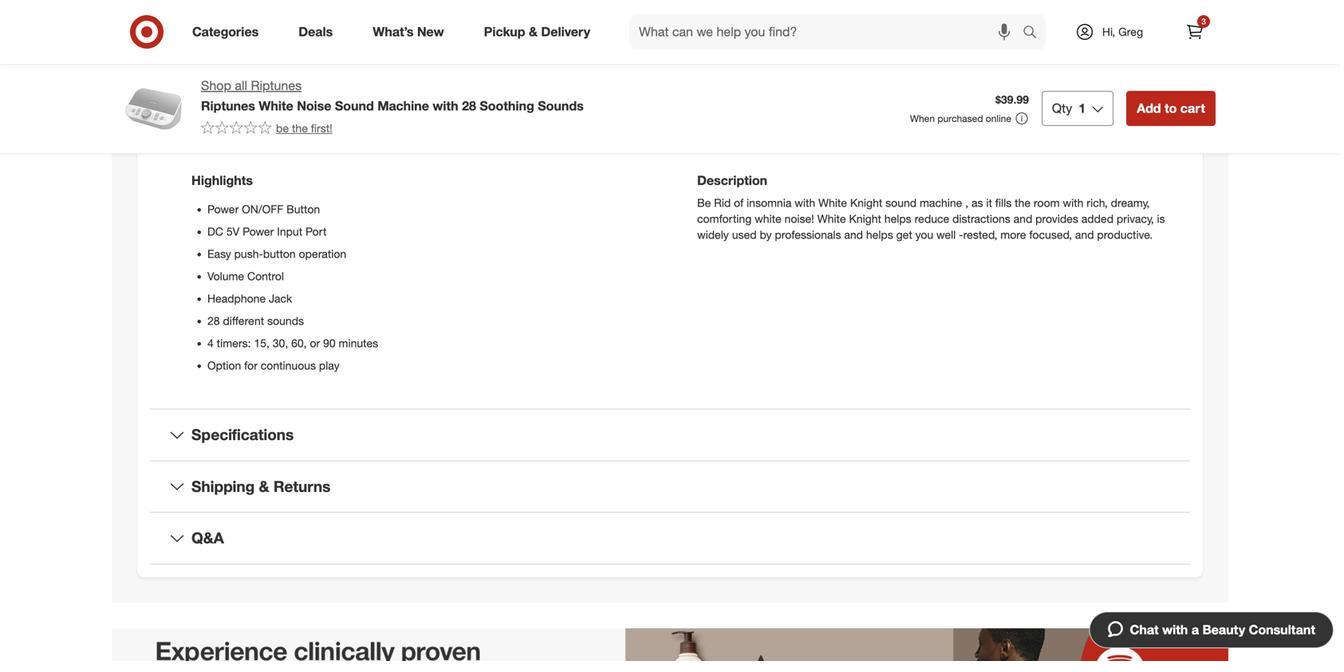 Task type: vqa. For each thing, say whether or not it's contained in the screenshot.
topmost See
no



Task type: locate. For each thing, give the bounding box(es) containing it.
port
[[306, 225, 327, 239]]

What can we help you find? suggestions appear below search field
[[630, 14, 1027, 49]]

1 horizontal spatial the
[[1015, 196, 1031, 210]]

first!
[[311, 121, 333, 135]]

and
[[1014, 212, 1033, 226], [845, 228, 864, 242], [1076, 228, 1095, 242]]

1 horizontal spatial &
[[529, 24, 538, 40]]

different
[[223, 314, 264, 328]]

about this item
[[604, 67, 737, 89]]

1 vertical spatial 28
[[208, 314, 220, 328]]

the right the fills
[[1015, 196, 1031, 210]]

1 vertical spatial &
[[259, 478, 269, 496]]

noise
[[297, 98, 332, 114]]

with up provides
[[1064, 196, 1084, 210]]

& left returns
[[259, 478, 269, 496]]

power up dc
[[208, 202, 239, 216]]

with left 'a'
[[1163, 623, 1189, 638]]

riptunes right all
[[251, 78, 302, 93]]

1 vertical spatial power
[[243, 225, 274, 239]]

advertisement region
[[112, 629, 1229, 662]]

volume
[[208, 269, 244, 283]]

description
[[698, 173, 768, 188]]

0 vertical spatial power
[[208, 202, 239, 216]]

helps
[[885, 212, 912, 226], [867, 228, 894, 242]]

add
[[1138, 101, 1162, 116]]

&
[[529, 24, 538, 40], [259, 478, 269, 496]]

volume control
[[208, 269, 284, 283]]

0 horizontal spatial 28
[[208, 314, 220, 328]]

all
[[235, 78, 247, 93]]

continuous
[[261, 359, 316, 373]]

0 horizontal spatial &
[[259, 478, 269, 496]]

riptunes down shop
[[201, 98, 255, 114]]

focused,
[[1030, 228, 1073, 242]]

about
[[604, 67, 656, 89]]

the right be
[[292, 121, 308, 135]]

0 vertical spatial helps
[[885, 212, 912, 226]]

sound
[[886, 196, 917, 210]]

& for shipping
[[259, 478, 269, 496]]

helps down sound
[[885, 212, 912, 226]]

1 vertical spatial the
[[1015, 196, 1031, 210]]

productive.
[[1098, 228, 1154, 242]]

0 vertical spatial &
[[529, 24, 538, 40]]

28 different sounds
[[208, 314, 304, 328]]

28 inside shop all riptunes riptunes white noise sound machine with 28 soothing sounds
[[462, 98, 476, 114]]

power on/off button
[[208, 202, 320, 216]]

0 vertical spatial the
[[292, 121, 308, 135]]

2 vertical spatial white
[[818, 212, 847, 226]]

white inside shop all riptunes riptunes white noise sound machine with 28 soothing sounds
[[259, 98, 294, 114]]

noise!
[[785, 212, 815, 226]]

1 horizontal spatial power
[[243, 225, 274, 239]]

item
[[699, 67, 737, 89]]

play
[[319, 359, 340, 373]]

purchased
[[938, 113, 984, 125]]

as
[[972, 196, 984, 210]]

2 horizontal spatial and
[[1076, 228, 1095, 242]]

28 left soothing
[[462, 98, 476, 114]]

knight left sound
[[851, 196, 883, 210]]

operation
[[299, 247, 347, 261]]

90
[[323, 336, 336, 350]]

1 horizontal spatial 28
[[462, 98, 476, 114]]

option
[[208, 359, 241, 373]]

get
[[897, 228, 913, 242]]

28 up the 4 on the left
[[208, 314, 220, 328]]

insomnia
[[747, 196, 792, 210]]

knight right noise!
[[850, 212, 882, 226]]

online
[[986, 113, 1012, 125]]

description be rid of insomnia with white knight sound machine , as it fills the room with rich, dreamy, comforting white noise! white knight helps reduce distractions and provides added privacy, is widely used by professionals and helps get you well -rested, more focused, and productive.
[[698, 173, 1166, 242]]

chat with a beauty consultant button
[[1090, 612, 1335, 649]]

the
[[292, 121, 308, 135], [1015, 196, 1031, 210]]

on/off
[[242, 202, 284, 216]]

well
[[937, 228, 956, 242]]

and right professionals on the right of page
[[845, 228, 864, 242]]

with
[[433, 98, 459, 114], [795, 196, 816, 210], [1064, 196, 1084, 210], [1163, 623, 1189, 638]]

0 vertical spatial white
[[259, 98, 294, 114]]

0 horizontal spatial the
[[292, 121, 308, 135]]

helps left get
[[867, 228, 894, 242]]

& inside shipping & returns 'dropdown button'
[[259, 478, 269, 496]]

used
[[732, 228, 757, 242]]

room
[[1034, 196, 1060, 210]]

power down the 'on/off'
[[243, 225, 274, 239]]

0 horizontal spatial power
[[208, 202, 239, 216]]

what's
[[373, 24, 414, 40]]

with right machine
[[433, 98, 459, 114]]

distractions
[[953, 212, 1011, 226]]

,
[[966, 196, 969, 210]]

0 vertical spatial 28
[[462, 98, 476, 114]]

this
[[662, 67, 694, 89]]

1 vertical spatial helps
[[867, 228, 894, 242]]

sounds
[[267, 314, 304, 328]]

1 horizontal spatial and
[[1014, 212, 1033, 226]]

add to cart
[[1138, 101, 1206, 116]]

& right pickup
[[529, 24, 538, 40]]

knight
[[851, 196, 883, 210], [850, 212, 882, 226]]

be the first! link
[[201, 120, 333, 136]]

push-
[[234, 247, 263, 261]]

and up more
[[1014, 212, 1033, 226]]

chat with a beauty consultant
[[1131, 623, 1316, 638]]

details
[[192, 131, 242, 150]]

greg
[[1119, 25, 1144, 39]]

cart
[[1181, 101, 1206, 116]]

& inside pickup & delivery link
[[529, 24, 538, 40]]

$39.99
[[996, 93, 1030, 107]]

easy
[[208, 247, 231, 261]]

and down added
[[1076, 228, 1095, 242]]

hi, greg
[[1103, 25, 1144, 39]]

option for continuous play
[[208, 359, 340, 373]]

pickup & delivery
[[484, 24, 591, 40]]

riptunes
[[251, 78, 302, 93], [201, 98, 255, 114]]

white
[[755, 212, 782, 226]]

power
[[208, 202, 239, 216], [243, 225, 274, 239]]

rid
[[715, 196, 731, 210]]

when purchased online
[[911, 113, 1012, 125]]

is
[[1158, 212, 1166, 226]]



Task type: describe. For each thing, give the bounding box(es) containing it.
dc 5v power input port
[[208, 225, 327, 239]]

you
[[916, 228, 934, 242]]

1 vertical spatial riptunes
[[201, 98, 255, 114]]

reduce
[[915, 212, 950, 226]]

returns
[[274, 478, 331, 496]]

-
[[960, 228, 964, 242]]

chat
[[1131, 623, 1159, 638]]

machine
[[378, 98, 429, 114]]

headphone
[[208, 292, 266, 306]]

q&a button
[[150, 513, 1191, 564]]

when
[[911, 113, 936, 125]]

1 vertical spatial white
[[819, 196, 848, 210]]

soothing
[[480, 98, 535, 114]]

the inside 'description be rid of insomnia with white knight sound machine , as it fills the room with rich, dreamy, comforting white noise! white knight helps reduce distractions and provides added privacy, is widely used by professionals and helps get you well -rested, more focused, and productive.'
[[1015, 196, 1031, 210]]

image of riptunes white noise sound machine with 28 soothing sounds image
[[125, 77, 188, 140]]

provides
[[1036, 212, 1079, 226]]

specifications
[[192, 426, 294, 444]]

deals link
[[285, 14, 353, 49]]

what's new
[[373, 24, 444, 40]]

30,
[[273, 336, 288, 350]]

for
[[244, 359, 258, 373]]

3
[[1202, 16, 1207, 26]]

what's new link
[[359, 14, 464, 49]]

search
[[1016, 26, 1054, 41]]

& for pickup
[[529, 24, 538, 40]]

with inside button
[[1163, 623, 1189, 638]]

pickup
[[484, 24, 526, 40]]

0 vertical spatial riptunes
[[251, 78, 302, 93]]

widely
[[698, 228, 729, 242]]

rich,
[[1087, 196, 1109, 210]]

categories
[[192, 24, 259, 40]]

1 vertical spatial knight
[[850, 212, 882, 226]]

0 horizontal spatial and
[[845, 228, 864, 242]]

of
[[734, 196, 744, 210]]

more
[[1001, 228, 1027, 242]]

input
[[277, 225, 303, 239]]

details button
[[150, 116, 1191, 166]]

delivery
[[541, 24, 591, 40]]

be the first!
[[276, 121, 333, 135]]

easy push-button operation
[[208, 247, 347, 261]]

fills
[[996, 196, 1012, 210]]

timers:
[[217, 336, 251, 350]]

shipping & returns button
[[150, 462, 1191, 513]]

new
[[417, 24, 444, 40]]

be
[[698, 196, 711, 210]]

button
[[263, 247, 296, 261]]

beauty
[[1203, 623, 1246, 638]]

highlights
[[192, 173, 253, 188]]

shipping & returns
[[192, 478, 331, 496]]

jack
[[269, 292, 292, 306]]

privacy,
[[1117, 212, 1155, 226]]

3 link
[[1178, 14, 1213, 49]]

4 timers: 15, 30, 60, or 90 minutes
[[208, 336, 378, 350]]

sounds
[[538, 98, 584, 114]]

button
[[287, 202, 320, 216]]

qty
[[1053, 101, 1073, 116]]

search button
[[1016, 14, 1054, 53]]

a
[[1192, 623, 1200, 638]]

minutes
[[339, 336, 378, 350]]

shop
[[201, 78, 231, 93]]

to
[[1165, 101, 1178, 116]]

hi,
[[1103, 25, 1116, 39]]

0 vertical spatial knight
[[851, 196, 883, 210]]

by
[[760, 228, 772, 242]]

15,
[[254, 336, 270, 350]]

add to cart button
[[1127, 91, 1216, 126]]

specifications button
[[150, 410, 1191, 461]]

rested,
[[964, 228, 998, 242]]

comforting
[[698, 212, 752, 226]]

headphone jack
[[208, 292, 292, 306]]

professionals
[[775, 228, 842, 242]]

with inside shop all riptunes riptunes white noise sound machine with 28 soothing sounds
[[433, 98, 459, 114]]

deals
[[299, 24, 333, 40]]

consultant
[[1250, 623, 1316, 638]]

with up noise!
[[795, 196, 816, 210]]

added
[[1082, 212, 1114, 226]]



